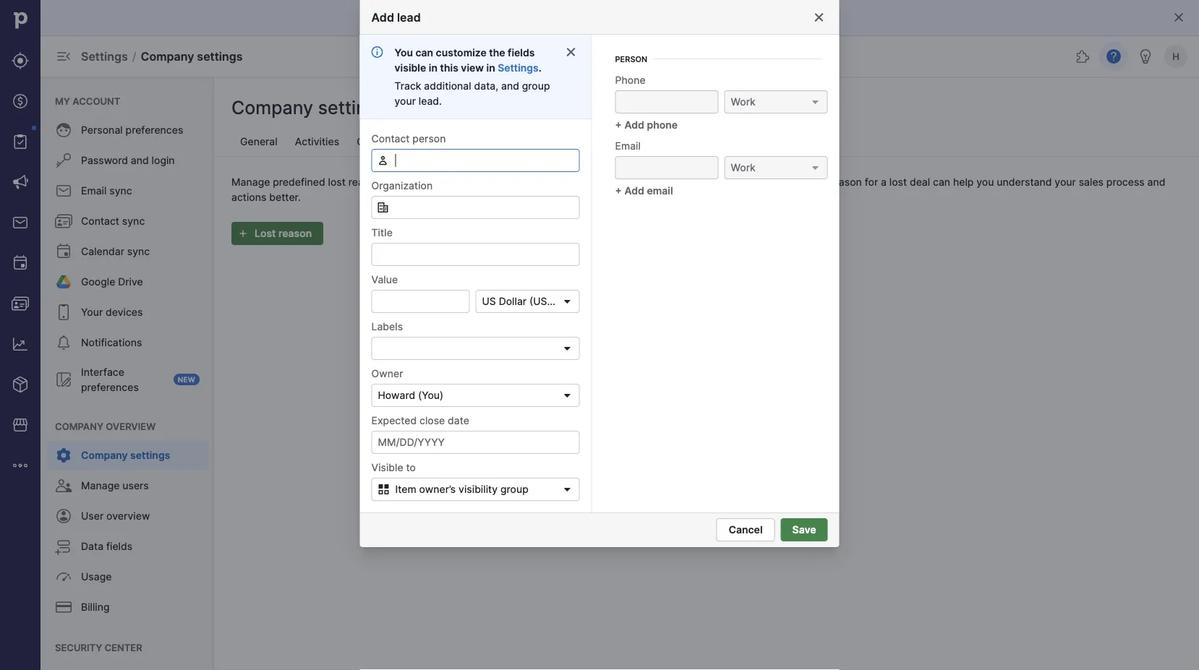 Task type: describe. For each thing, give the bounding box(es) containing it.
settings for settings .
[[498, 61, 539, 74]]

contact sync
[[81, 215, 145, 228]]

drive
[[118, 276, 143, 288]]

data fields link
[[46, 532, 208, 561]]

lost for lost reason
[[255, 228, 276, 240]]

color undefined image for contact
[[55, 213, 72, 230]]

menu for activities
[[41, 77, 214, 671]]

1 in from the left
[[429, 61, 438, 74]]

+ for + add phone
[[615, 119, 622, 131]]

overview for user overview
[[106, 510, 150, 523]]

calendar sync
[[81, 246, 150, 258]]

between
[[628, 176, 670, 188]]

billing link
[[46, 593, 208, 622]]

cancel button
[[717, 519, 775, 542]]

1 horizontal spatial the
[[683, 523, 698, 536]]

users can still enter the reason as a free-form text.
[[584, 523, 829, 536]]

usage
[[81, 571, 112, 583]]

activities image
[[12, 255, 29, 272]]

us dollar (usd)
[[482, 296, 558, 308]]

calendar
[[81, 246, 124, 258]]

1 lost from the left
[[328, 176, 346, 188]]

marked
[[465, 176, 501, 188]]

group inside button
[[501, 484, 529, 496]]

sync for contact sync
[[122, 215, 145, 228]]

sales inbox image
[[12, 214, 29, 232]]

to
[[406, 462, 416, 474]]

2 lost from the left
[[890, 176, 907, 188]]

text.
[[808, 523, 829, 536]]

campaigns image
[[12, 174, 29, 191]]

add lead
[[372, 10, 421, 24]]

calendar sync link
[[46, 237, 208, 266]]

interface
[[81, 366, 124, 378]]

this
[[440, 61, 459, 74]]

security center
[[55, 642, 142, 654]]

cancel
[[729, 524, 763, 536]]

manage users link
[[46, 472, 208, 501]]

sync for calendar sync
[[127, 246, 150, 258]]

2 vertical spatial reason
[[701, 523, 734, 536]]

howard (you) button
[[372, 384, 580, 407]]

customize
[[436, 46, 487, 59]]

personal preferences
[[81, 124, 183, 136]]

labels
[[372, 320, 403, 333]]

as inside manage predefined lost reasons. when a deal is marked as lost, users can choose between these options. documenting the reason for a lost deal can help you understand your sales process and actions better.
[[504, 176, 515, 188]]

notifications
[[81, 337, 142, 349]]

data,
[[474, 80, 499, 92]]

home image
[[9, 9, 31, 31]]

lost,
[[518, 176, 538, 188]]

visible to
[[372, 462, 416, 474]]

lead
[[397, 10, 421, 24]]

settings for settings / company settings
[[81, 49, 128, 63]]

menu for add lead
[[0, 0, 41, 671]]

track additional data, and group your lead.
[[395, 80, 550, 107]]

google drive
[[81, 276, 143, 288]]

can left still
[[615, 523, 632, 536]]

add for phone
[[625, 119, 645, 131]]

howard
[[378, 390, 415, 402]]

manage users
[[81, 480, 149, 492]]

save
[[793, 524, 816, 536]]

email for email
[[615, 140, 641, 152]]

users inside manage predefined lost reasons. when a deal is marked as lost, users can choose between these options. documenting the reason for a lost deal can help you understand your sales process and actions better.
[[541, 176, 567, 188]]

insights image
[[12, 336, 29, 353]]

howard (you)
[[378, 390, 444, 402]]

your devices link
[[46, 298, 208, 327]]

quick help image
[[1105, 48, 1123, 65]]

currencies
[[357, 136, 409, 148]]

company right /
[[141, 49, 194, 63]]

menu toggle image
[[55, 48, 72, 65]]

settings link
[[498, 61, 539, 74]]

owner
[[372, 368, 403, 380]]

actions
[[232, 191, 267, 203]]

dollar
[[499, 296, 527, 308]]

contact for contact person
[[372, 132, 410, 145]]

google drive link
[[46, 268, 208, 297]]

MM/DD/YYYY text field
[[372, 431, 580, 454]]

notifications link
[[46, 328, 208, 357]]

1 vertical spatial fields
[[106, 541, 133, 553]]

these
[[673, 176, 700, 188]]

manage for manage users
[[81, 480, 120, 492]]

general
[[240, 136, 278, 148]]

item
[[395, 484, 417, 496]]

devices
[[106, 306, 143, 319]]

view
[[461, 61, 484, 74]]

color undefined image for calendar
[[55, 243, 72, 260]]

you can customize the fields visible in this view in
[[395, 46, 535, 74]]

reasons
[[450, 136, 488, 148]]

your inside manage predefined lost reasons. when a deal is marked as lost, users can choose between these options. documenting the reason for a lost deal can help you understand your sales process and actions better.
[[1055, 176, 1076, 188]]

and inside "link"
[[131, 154, 149, 167]]

close
[[420, 415, 445, 427]]

.
[[539, 61, 542, 74]]

value
[[372, 273, 398, 286]]

+ add phone
[[615, 119, 678, 131]]

data
[[81, 541, 104, 553]]

can inside you can customize the fields visible in this view in
[[416, 46, 433, 59]]

work for + add email
[[731, 162, 756, 174]]

understand
[[997, 176, 1052, 188]]

google
[[81, 276, 115, 288]]

US Dollar (USD) field
[[476, 290, 580, 313]]

work field for email
[[725, 156, 828, 179]]

lost reason
[[255, 228, 312, 240]]

save button
[[781, 519, 828, 542]]

sync for email sync
[[109, 185, 132, 197]]

can left the choose
[[570, 176, 587, 188]]

users
[[584, 523, 612, 536]]

color undefined image for personal preferences
[[55, 122, 72, 139]]

color undefined image for password and login
[[55, 152, 72, 169]]

/
[[132, 49, 136, 63]]

1 deal from the left
[[431, 176, 452, 188]]

color info image
[[372, 46, 383, 58]]

my
[[55, 95, 70, 107]]

the inside manage predefined lost reasons. when a deal is marked as lost, users can choose between these options. documenting the reason for a lost deal can help you understand your sales process and actions better.
[[811, 176, 827, 188]]

company down the interface preferences
[[55, 421, 103, 432]]

your devices
[[81, 306, 143, 319]]

quick add image
[[747, 48, 765, 65]]

(usd)
[[530, 296, 558, 308]]

marketplace image
[[12, 417, 29, 434]]

user overview
[[81, 510, 150, 523]]

expected close date
[[372, 415, 470, 427]]

color primary image inside us dollar (usd) popup button
[[562, 296, 573, 307]]

Howard (You) field
[[372, 384, 580, 407]]

free-
[[759, 523, 783, 536]]

track
[[395, 80, 421, 92]]

still
[[635, 523, 652, 536]]

person
[[413, 132, 446, 145]]

+ for + add email
[[615, 184, 622, 197]]

organization
[[372, 179, 433, 192]]



Task type: vqa. For each thing, say whether or not it's contained in the screenshot.
color undefined icon in the Usage link
yes



Task type: locate. For each thing, give the bounding box(es) containing it.
1 horizontal spatial company settings
[[232, 97, 387, 119]]

overview
[[106, 421, 156, 432], [106, 510, 150, 523]]

0 vertical spatial users
[[541, 176, 567, 188]]

email down password
[[81, 185, 107, 197]]

0 horizontal spatial settings
[[81, 49, 128, 63]]

users right lost,
[[541, 176, 567, 188]]

password and login
[[81, 154, 175, 167]]

email for email sync
[[81, 185, 107, 197]]

reason inside manage predefined lost reasons. when a deal is marked as lost, users can choose between these options. documenting the reason for a lost deal can help you understand your sales process and actions better.
[[830, 176, 862, 188]]

1 vertical spatial work field
[[725, 156, 828, 179]]

1 horizontal spatial in
[[487, 61, 495, 74]]

1 horizontal spatial as
[[737, 523, 748, 536]]

0 horizontal spatial as
[[504, 176, 515, 188]]

0 vertical spatial work
[[731, 96, 756, 108]]

us dollar (usd) button
[[476, 290, 580, 313]]

company
[[141, 49, 194, 63], [232, 97, 313, 119], [55, 421, 103, 432], [81, 450, 128, 462]]

lead.
[[419, 95, 442, 107]]

and inside manage predefined lost reasons. when a deal is marked as lost, users can choose between these options. documenting the reason for a lost deal can help you understand your sales process and actions better.
[[1148, 176, 1166, 188]]

color undefined image left the calendar
[[55, 243, 72, 260]]

date
[[448, 415, 470, 427]]

color undefined image inside notifications link
[[55, 334, 72, 352]]

expected
[[372, 415, 417, 427]]

help
[[953, 176, 974, 188]]

1 vertical spatial company settings
[[81, 450, 170, 462]]

color undefined image inside data fields link
[[55, 538, 72, 556]]

is
[[454, 176, 462, 188]]

5 color undefined image from the top
[[55, 538, 72, 556]]

group inside track additional data, and group your lead.
[[522, 80, 550, 92]]

settings
[[81, 49, 128, 63], [498, 61, 539, 74]]

color undefined image inside personal preferences link
[[55, 122, 72, 139]]

deal left help
[[910, 176, 931, 188]]

company settings link
[[46, 441, 208, 470]]

email sync link
[[46, 177, 208, 205]]

0 vertical spatial fields
[[508, 46, 535, 59]]

2 horizontal spatial and
[[1148, 176, 1166, 188]]

0 horizontal spatial company settings
[[81, 450, 170, 462]]

color undefined image right 'insights' icon
[[55, 334, 72, 352]]

color undefined image inside billing link
[[55, 599, 72, 616]]

None field
[[372, 149, 580, 172], [372, 196, 580, 219], [372, 337, 580, 360], [372, 149, 580, 172], [372, 196, 580, 219]]

color undefined image for data
[[55, 538, 72, 556]]

password
[[81, 154, 128, 167]]

phone
[[615, 74, 646, 86]]

Work field
[[725, 90, 828, 114], [725, 156, 828, 179]]

color primary image
[[1173, 12, 1185, 23], [810, 96, 822, 108], [810, 162, 822, 174], [377, 202, 389, 213]]

sales
[[1079, 176, 1104, 188]]

color primary image inside 'howard (you)' popup button
[[562, 390, 573, 402]]

company overview
[[55, 421, 156, 432]]

add left email
[[625, 184, 645, 197]]

reason right enter
[[701, 523, 734, 536]]

2 in from the left
[[487, 61, 495, 74]]

color undefined image inside email sync link
[[55, 182, 72, 200]]

company settings up manage users link
[[81, 450, 170, 462]]

center
[[105, 642, 142, 654]]

your inside track additional data, and group your lead.
[[395, 95, 416, 107]]

work
[[731, 96, 756, 108], [731, 162, 756, 174]]

color undefined image right sales inbox image
[[55, 213, 72, 230]]

better.
[[269, 191, 301, 203]]

2 work field from the top
[[725, 156, 828, 179]]

2 horizontal spatial a
[[881, 176, 887, 188]]

0 horizontal spatial contact
[[81, 215, 119, 228]]

1 vertical spatial lost
[[255, 228, 276, 240]]

email sync
[[81, 185, 132, 197]]

menu item
[[41, 663, 214, 671]]

contact up the calendar
[[81, 215, 119, 228]]

1 vertical spatial email
[[81, 185, 107, 197]]

overview up data fields link
[[106, 510, 150, 523]]

0 vertical spatial email
[[615, 140, 641, 152]]

0 horizontal spatial a
[[423, 176, 428, 188]]

2 vertical spatial the
[[683, 523, 698, 536]]

group right visibility
[[501, 484, 529, 496]]

+ left between
[[615, 184, 622, 197]]

color undefined image inside "google drive" link
[[55, 273, 72, 291]]

products image
[[12, 376, 29, 394]]

contact sync link
[[46, 207, 208, 236]]

1 vertical spatial manage
[[81, 480, 120, 492]]

fields right data
[[106, 541, 133, 553]]

deals image
[[12, 93, 29, 110]]

preferences for personal
[[126, 124, 183, 136]]

overview for company overview
[[106, 421, 156, 432]]

lost reasons
[[426, 136, 488, 148]]

0 horizontal spatial in
[[429, 61, 438, 74]]

h
[[1173, 51, 1180, 62]]

work for + add phone
[[731, 96, 756, 108]]

account
[[72, 95, 120, 107]]

fields
[[508, 46, 535, 59], [106, 541, 133, 553]]

0 horizontal spatial lost
[[255, 228, 276, 240]]

color undefined image right more image
[[55, 447, 72, 464]]

0 horizontal spatial users
[[122, 480, 149, 492]]

1 horizontal spatial lost
[[426, 136, 447, 148]]

1 vertical spatial sync
[[122, 215, 145, 228]]

none field open menu
[[372, 337, 580, 360]]

+
[[615, 119, 622, 131], [615, 184, 622, 197]]

company settings up activities
[[232, 97, 387, 119]]

2 work from the top
[[731, 162, 756, 174]]

and left login
[[131, 154, 149, 167]]

1 horizontal spatial email
[[615, 140, 641, 152]]

group down .
[[522, 80, 550, 92]]

enter
[[654, 523, 680, 536]]

and right process
[[1148, 176, 1166, 188]]

None text field
[[372, 149, 580, 172], [372, 196, 580, 219], [372, 149, 580, 172], [372, 196, 580, 219]]

1 horizontal spatial fields
[[508, 46, 535, 59]]

color undefined image for notifications
[[55, 334, 72, 352]]

you
[[977, 176, 994, 188]]

color undefined image inside password and login "link"
[[55, 152, 72, 169]]

3 color undefined image from the top
[[55, 371, 72, 389]]

2 horizontal spatial reason
[[830, 176, 862, 188]]

fields up settings .
[[508, 46, 535, 59]]

1 vertical spatial as
[[737, 523, 748, 536]]

sync up drive
[[127, 246, 150, 258]]

data fields
[[81, 541, 133, 553]]

your down track
[[395, 95, 416, 107]]

color undefined image inside company settings link
[[55, 447, 72, 464]]

deal left is
[[431, 176, 452, 188]]

billing
[[81, 602, 110, 614]]

company inside menu item
[[81, 450, 128, 462]]

1 horizontal spatial users
[[541, 176, 567, 188]]

add for email
[[625, 184, 645, 197]]

0 vertical spatial your
[[395, 95, 416, 107]]

sales assistant image
[[1137, 48, 1155, 65]]

1 horizontal spatial contact
[[372, 132, 410, 145]]

color undefined image for user
[[55, 508, 72, 525]]

color undefined image left usage on the left bottom of the page
[[55, 569, 72, 586]]

my account
[[55, 95, 120, 107]]

more image
[[12, 457, 29, 475]]

2 color undefined image from the top
[[55, 243, 72, 260]]

reason left for at the right top of the page
[[830, 176, 862, 188]]

color undefined image for email sync
[[55, 182, 72, 200]]

color undefined image for company settings
[[55, 447, 72, 464]]

0 vertical spatial manage
[[232, 176, 270, 188]]

0 horizontal spatial deal
[[431, 176, 452, 188]]

0 horizontal spatial email
[[81, 185, 107, 197]]

form
[[783, 523, 805, 536]]

color undefined image left interface
[[55, 371, 72, 389]]

new
[[178, 375, 195, 384]]

contact left person
[[372, 132, 410, 145]]

0 horizontal spatial and
[[131, 154, 149, 167]]

0 vertical spatial +
[[615, 119, 622, 131]]

company settings inside menu item
[[81, 450, 170, 462]]

0 vertical spatial company settings
[[232, 97, 387, 119]]

a right when
[[423, 176, 428, 188]]

person button
[[604, 51, 822, 68]]

1 vertical spatial users
[[122, 480, 149, 492]]

personal preferences link
[[46, 116, 208, 145]]

process
[[1107, 176, 1145, 188]]

2 deal from the left
[[910, 176, 931, 188]]

as left lost,
[[504, 176, 515, 188]]

h button
[[1162, 42, 1191, 71]]

color primary image
[[814, 12, 825, 23], [565, 46, 577, 58], [377, 155, 389, 166], [562, 296, 573, 307], [562, 390, 573, 402], [375, 484, 392, 496], [559, 484, 576, 496]]

deal
[[431, 176, 452, 188], [910, 176, 931, 188]]

1 vertical spatial and
[[131, 154, 149, 167]]

visibility
[[459, 484, 498, 496]]

1 work from the top
[[731, 96, 756, 108]]

predefined
[[273, 176, 325, 188]]

0 horizontal spatial lost
[[328, 176, 346, 188]]

sync
[[109, 185, 132, 197], [122, 215, 145, 228], [127, 246, 150, 258]]

0 vertical spatial group
[[522, 80, 550, 92]]

and down settings link
[[501, 80, 519, 92]]

0 vertical spatial overview
[[106, 421, 156, 432]]

the up settings link
[[489, 46, 505, 59]]

1 horizontal spatial settings
[[197, 49, 243, 63]]

documenting
[[744, 176, 808, 188]]

lost
[[328, 176, 346, 188], [890, 176, 907, 188]]

manage
[[232, 176, 270, 188], [81, 480, 120, 492]]

color undefined image inside usage link
[[55, 569, 72, 586]]

a right for at the right top of the page
[[881, 176, 887, 188]]

item owner's visibility group
[[395, 484, 529, 496]]

lost inside button
[[255, 228, 276, 240]]

and inside track additional data, and group your lead.
[[501, 80, 519, 92]]

color undefined image left data
[[55, 538, 72, 556]]

0 vertical spatial settings
[[197, 49, 243, 63]]

Search Pipedrive field
[[470, 42, 730, 71]]

open menu image
[[562, 343, 573, 355]]

0 horizontal spatial reason
[[278, 228, 312, 240]]

visible
[[372, 462, 403, 474]]

lost left reasons
[[426, 136, 447, 148]]

1 vertical spatial overview
[[106, 510, 150, 523]]

color undefined image down deals icon
[[12, 133, 29, 150]]

work up options.
[[731, 162, 756, 174]]

1 vertical spatial work
[[731, 162, 756, 174]]

menu
[[0, 0, 41, 671], [41, 77, 214, 671]]

preferences up login
[[126, 124, 183, 136]]

0 vertical spatial as
[[504, 176, 515, 188]]

1 + from the top
[[615, 119, 622, 131]]

lost for lost reasons
[[426, 136, 447, 148]]

for
[[865, 176, 878, 188]]

visible
[[395, 61, 426, 74]]

reason down better.
[[278, 228, 312, 240]]

manage up actions
[[232, 176, 270, 188]]

0 vertical spatial contact
[[372, 132, 410, 145]]

settings up data, in the top left of the page
[[498, 61, 539, 74]]

2 vertical spatial add
[[625, 184, 645, 197]]

sync inside "link"
[[127, 246, 150, 258]]

the inside you can customize the fields visible in this view in
[[489, 46, 505, 59]]

choose
[[590, 176, 625, 188]]

color undefined image inside user overview link
[[55, 508, 72, 525]]

1 horizontal spatial manage
[[232, 176, 270, 188]]

manage inside manage predefined lost reasons. when a deal is marked as lost, users can choose between these options. documenting the reason for a lost deal can help you understand your sales process and actions better.
[[232, 176, 270, 188]]

menu containing personal preferences
[[41, 77, 214, 671]]

color undefined image left 'billing'
[[55, 599, 72, 616]]

4 color undefined image from the top
[[55, 508, 72, 525]]

add left phone
[[625, 119, 645, 131]]

activities
[[295, 136, 339, 148]]

reason inside button
[[278, 228, 312, 240]]

color undefined image left password
[[55, 152, 72, 169]]

1 vertical spatial group
[[501, 484, 529, 496]]

0 vertical spatial sync
[[109, 185, 132, 197]]

+ add email
[[615, 184, 673, 197]]

0 horizontal spatial the
[[489, 46, 505, 59]]

color undefined image inside calendar sync "link"
[[55, 243, 72, 260]]

sync down password and login "link"
[[109, 185, 132, 197]]

0 vertical spatial work field
[[725, 90, 828, 114]]

manage for manage predefined lost reasons. when a deal is marked as lost, users can choose between these options. documenting the reason for a lost deal can help you understand your sales process and actions better.
[[232, 176, 270, 188]]

1 horizontal spatial a
[[750, 523, 756, 536]]

leads image
[[12, 52, 29, 69]]

the right enter
[[683, 523, 698, 536]]

1 horizontal spatial lost
[[890, 176, 907, 188]]

in
[[429, 61, 438, 74], [487, 61, 495, 74]]

preferences down interface
[[81, 381, 139, 394]]

can
[[416, 46, 433, 59], [570, 176, 587, 188], [933, 176, 951, 188], [615, 523, 632, 536]]

contact person
[[372, 132, 446, 145]]

color undefined image left google
[[55, 273, 72, 291]]

lost
[[426, 136, 447, 148], [255, 228, 276, 240]]

None text field
[[615, 90, 719, 114], [615, 156, 719, 179], [372, 243, 580, 266], [372, 290, 470, 313], [615, 90, 719, 114], [615, 156, 719, 179], [372, 243, 580, 266], [372, 290, 470, 313]]

contacts image
[[12, 295, 29, 313]]

2 vertical spatial and
[[1148, 176, 1166, 188]]

0 vertical spatial and
[[501, 80, 519, 92]]

color undefined image inside your devices link
[[55, 304, 72, 321]]

1 work field from the top
[[725, 90, 828, 114]]

color undefined image inside contact sync link
[[55, 213, 72, 230]]

users
[[541, 176, 567, 188], [122, 480, 149, 492]]

2 horizontal spatial the
[[811, 176, 827, 188]]

2 vertical spatial sync
[[127, 246, 150, 258]]

0 horizontal spatial your
[[395, 95, 416, 107]]

and
[[501, 80, 519, 92], [131, 154, 149, 167], [1148, 176, 1166, 188]]

us
[[482, 296, 496, 308]]

0 vertical spatial the
[[489, 46, 505, 59]]

0 horizontal spatial settings
[[130, 450, 170, 462]]

color undefined image
[[55, 213, 72, 230], [55, 243, 72, 260], [55, 371, 72, 389], [55, 508, 72, 525], [55, 538, 72, 556], [55, 599, 72, 616]]

color undefined image left "manage users"
[[55, 477, 72, 495]]

contact
[[372, 132, 410, 145], [81, 215, 119, 228]]

company down company overview
[[81, 450, 128, 462]]

2 vertical spatial settings
[[130, 450, 170, 462]]

6 color undefined image from the top
[[55, 599, 72, 616]]

settings left /
[[81, 49, 128, 63]]

users down company settings link
[[122, 480, 149, 492]]

group
[[522, 80, 550, 92], [501, 484, 529, 496]]

lost right color primary inverted image
[[255, 228, 276, 240]]

0 horizontal spatial manage
[[81, 480, 120, 492]]

fields inside you can customize the fields visible in this view in
[[508, 46, 535, 59]]

owner's
[[419, 484, 456, 496]]

manage up the user
[[81, 480, 120, 492]]

1 vertical spatial contact
[[81, 215, 119, 228]]

email down the "+ add phone"
[[615, 140, 641, 152]]

settings / company settings
[[81, 49, 243, 63]]

in left this
[[429, 61, 438, 74]]

1 vertical spatial the
[[811, 176, 827, 188]]

0 vertical spatial add
[[372, 10, 394, 24]]

preferences for interface
[[81, 381, 139, 394]]

color undefined image left email sync
[[55, 182, 72, 200]]

1 vertical spatial your
[[1055, 176, 1076, 188]]

sync down email sync link
[[122, 215, 145, 228]]

can left help
[[933, 176, 951, 188]]

1 horizontal spatial and
[[501, 80, 519, 92]]

in right view on the left top of the page
[[487, 61, 495, 74]]

1 horizontal spatial reason
[[701, 523, 734, 536]]

user
[[81, 510, 104, 523]]

color undefined image inside manage users link
[[55, 477, 72, 495]]

settings inside company settings link
[[130, 450, 170, 462]]

your left sales
[[1055, 176, 1076, 188]]

1 vertical spatial settings
[[318, 97, 387, 119]]

the right documenting at the top right
[[811, 176, 827, 188]]

1 horizontal spatial settings
[[498, 61, 539, 74]]

0 vertical spatial reason
[[830, 176, 862, 188]]

can right you
[[416, 46, 433, 59]]

color undefined image down my
[[55, 122, 72, 139]]

color undefined image for usage
[[55, 569, 72, 586]]

lost left reasons. at left top
[[328, 176, 346, 188]]

color primary inverted image
[[234, 228, 252, 239]]

1 vertical spatial reason
[[278, 228, 312, 240]]

1 horizontal spatial deal
[[910, 176, 931, 188]]

company up general
[[232, 97, 313, 119]]

as left the free-
[[737, 523, 748, 536]]

0 vertical spatial lost
[[426, 136, 447, 148]]

manage predefined lost reasons. when a deal is marked as lost, users can choose between these options. documenting the reason for a lost deal can help you understand your sales process and actions better.
[[232, 176, 1166, 203]]

1 vertical spatial +
[[615, 184, 622, 197]]

phone
[[647, 119, 678, 131]]

contact for contact sync
[[81, 215, 119, 228]]

color undefined image left your
[[55, 304, 72, 321]]

1 color undefined image from the top
[[55, 213, 72, 230]]

1 vertical spatial preferences
[[81, 381, 139, 394]]

reason
[[830, 176, 862, 188], [278, 228, 312, 240], [701, 523, 734, 536]]

color undefined image left the user
[[55, 508, 72, 525]]

2 horizontal spatial settings
[[318, 97, 387, 119]]

+ left phone
[[615, 119, 622, 131]]

a left the free-
[[750, 523, 756, 536]]

1 vertical spatial add
[[625, 119, 645, 131]]

color undefined image
[[55, 122, 72, 139], [12, 133, 29, 150], [55, 152, 72, 169], [55, 182, 72, 200], [55, 273, 72, 291], [55, 304, 72, 321], [55, 334, 72, 352], [55, 447, 72, 464], [55, 477, 72, 495], [55, 569, 72, 586]]

2 + from the top
[[615, 184, 622, 197]]

color undefined image for your devices
[[55, 304, 72, 321]]

lost right for at the right top of the page
[[890, 176, 907, 188]]

color undefined image for interface
[[55, 371, 72, 389]]

0 horizontal spatial fields
[[106, 541, 133, 553]]

1 horizontal spatial your
[[1055, 176, 1076, 188]]

overview up company settings link
[[106, 421, 156, 432]]

reasons.
[[348, 176, 389, 188]]

work down quick add 'image'
[[731, 96, 756, 108]]

color undefined image for manage users
[[55, 477, 72, 495]]

0 vertical spatial preferences
[[126, 124, 183, 136]]

security
[[55, 642, 102, 654]]

color undefined image for google drive
[[55, 273, 72, 291]]

company settings menu item
[[41, 441, 214, 470]]

add left lead at left
[[372, 10, 394, 24]]

password and login link
[[46, 146, 208, 175]]

work field for phone
[[725, 90, 828, 114]]



